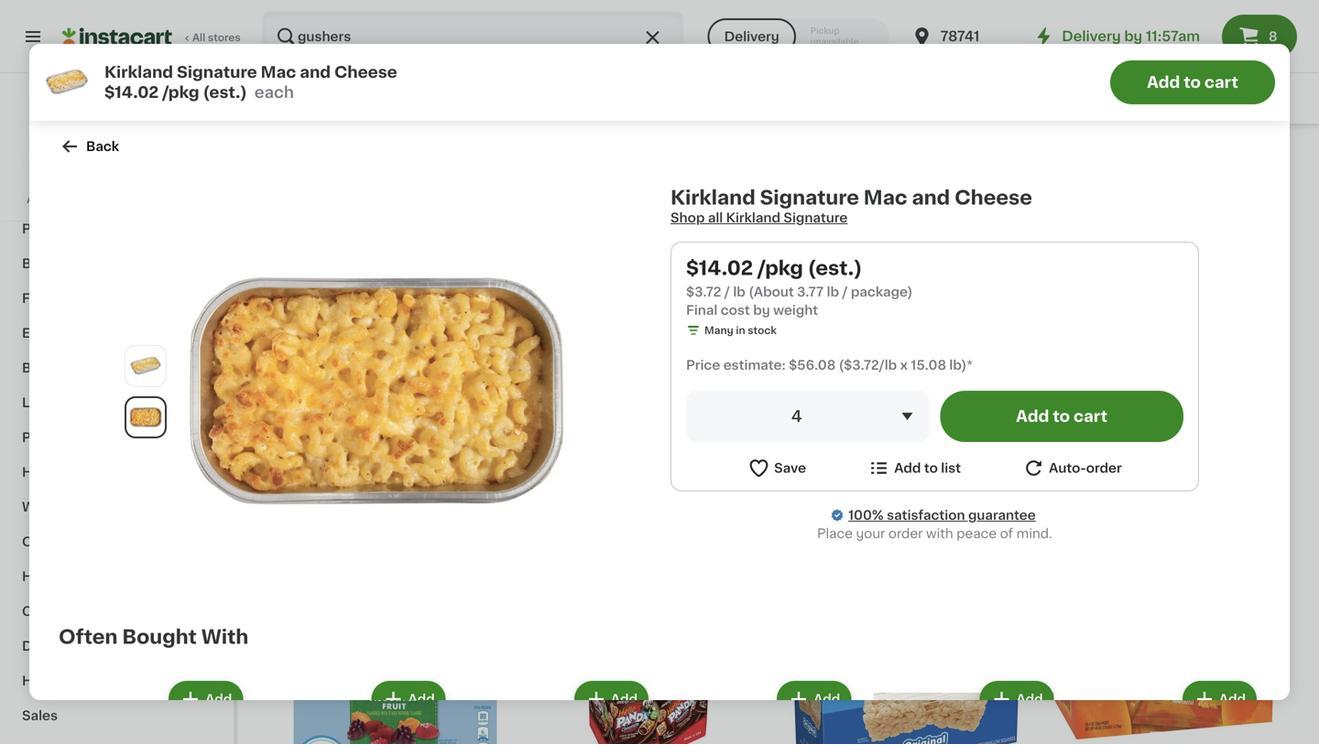 Task type: locate. For each thing, give the bounding box(es) containing it.
1 vertical spatial order
[[889, 528, 923, 541]]

1 vertical spatial by
[[753, 304, 770, 317]]

1 gluten-free from the left
[[277, 409, 339, 419]]

baby
[[22, 257, 56, 270]]

cost
[[721, 304, 750, 317]]

& for deli
[[51, 640, 62, 653]]

2 91 from the left
[[564, 380, 576, 390]]

lb right 3.77
[[827, 286, 839, 299]]

& for health
[[69, 466, 80, 479]]

beer & cider
[[22, 362, 106, 375]]

0 vertical spatial add to cart button
[[1110, 60, 1275, 104]]

floral
[[22, 292, 59, 305]]

0 horizontal spatial and
[[300, 65, 331, 80]]

1 horizontal spatial add to cart
[[1147, 75, 1239, 90]]

2 vertical spatial goods
[[65, 675, 109, 688]]

kirkland inside kirkland signature mac and cheese shop all kirkland signature
[[671, 188, 756, 208]]

add costco membership to save
[[27, 195, 196, 205]]

1 horizontal spatial /pkg
[[758, 259, 803, 278]]

save
[[774, 462, 806, 475]]

2 gushers from the left
[[563, 426, 617, 438]]

1 vertical spatial mac
[[864, 188, 908, 208]]

/pkg down all
[[162, 85, 199, 100]]

bakery link
[[11, 107, 223, 142]]

(est.) up 3.77
[[808, 259, 863, 278]]

goods inside paper goods link
[[64, 432, 108, 444]]

canned goods link
[[1185, 80, 1316, 117]]

(est.)
[[203, 85, 247, 100], [808, 259, 863, 278]]

signature inside kirkland signature mac and cheese $14.02 /pkg (est.) each
[[177, 65, 257, 80]]

1 horizontal spatial best seller
[[536, 360, 582, 368]]

cart up canned
[[1205, 75, 1239, 90]]

back
[[86, 140, 119, 153]]

canned goods
[[1213, 92, 1307, 105]]

dairy
[[65, 640, 101, 653]]

2 free from the left
[[572, 409, 595, 419]]

with
[[926, 528, 953, 541]]

1 vertical spatial cheese
[[955, 188, 1032, 208]]

1 horizontal spatial snacks,
[[711, 426, 761, 438]]

add to cart for bottom add to cart button
[[1016, 409, 1108, 425]]

goods for paper goods
[[64, 432, 108, 444]]

cheese inside kirkland signature mac and cheese shop all kirkland signature
[[955, 188, 1032, 208]]

general
[[786, 426, 837, 438]]

0 horizontal spatial delivery
[[724, 30, 779, 43]]

cleaning & laundry
[[22, 606, 152, 618]]

0 horizontal spatial order
[[889, 528, 923, 541]]

order down (1.06k)
[[1086, 462, 1122, 475]]

best seller
[[280, 360, 326, 368], [536, 360, 582, 368], [792, 360, 838, 368]]

signature down all stores
[[177, 65, 257, 80]]

sponsored badge image
[[275, 498, 330, 508]]

0 horizontal spatial best seller
[[280, 360, 326, 368]]

kirkland up all
[[671, 188, 756, 208]]

costco down meat & seafood
[[50, 195, 88, 205]]

free
[[316, 409, 339, 419], [572, 409, 595, 419], [828, 409, 851, 419]]

lb up cost
[[733, 286, 746, 299]]

1 gluten- from the left
[[277, 409, 316, 419]]

& for meat
[[59, 153, 70, 166]]

sales link
[[11, 699, 223, 734]]

1 horizontal spatial fruit gushers fruit flavored snacks, variety pack, 42 x 0.8 oz 42 x 0.8 oz
[[530, 426, 761, 472]]

0 horizontal spatial free
[[316, 409, 339, 419]]

0.8
[[391, 444, 412, 457], [647, 444, 668, 457], [299, 462, 316, 472], [555, 462, 572, 472]]

1 horizontal spatial $14.02
[[686, 259, 753, 278]]

0 vertical spatial order
[[1086, 462, 1122, 475]]

gluten-free
[[277, 409, 339, 419], [532, 409, 595, 419], [788, 409, 851, 419]]

3 gluten- from the left
[[788, 409, 828, 419]]

1 horizontal spatial pack,
[[579, 444, 613, 457]]

78741
[[941, 30, 980, 43]]

0 horizontal spatial pack,
[[323, 444, 358, 457]]

delivery inside button
[[724, 30, 779, 43]]

kirkland for kirkland signature mac and cheese shop all kirkland signature
[[671, 188, 756, 208]]

3 $ from the left
[[790, 380, 796, 390]]

0 horizontal spatial cart
[[1074, 409, 1108, 425]]

1 horizontal spatial gushers
[[563, 426, 617, 438]]

2 vertical spatial and
[[912, 188, 950, 208]]

mac for kirkland signature mac and cheese shop all kirkland signature
[[864, 188, 908, 208]]

mac
[[261, 65, 296, 80], [864, 188, 908, 208]]

0 horizontal spatial kirkland
[[104, 65, 173, 80]]

product group
[[275, 129, 516, 513], [530, 129, 771, 496], [786, 129, 1027, 496], [1042, 129, 1283, 458], [59, 678, 247, 745], [261, 678, 450, 745], [464, 678, 652, 745], [667, 678, 855, 745], [870, 678, 1058, 745], [1073, 678, 1261, 745]]

meat & seafood link
[[11, 142, 223, 177]]

1 horizontal spatial 15
[[541, 379, 562, 399]]

many
[[705, 326, 734, 336], [1060, 442, 1089, 452], [293, 480, 322, 490], [549, 480, 578, 490], [804, 480, 833, 490]]

bakery
[[22, 118, 68, 131]]

hard beverages link
[[11, 560, 223, 595]]

0 vertical spatial 48
[[989, 426, 1006, 438]]

add to cart up canned
[[1147, 75, 1239, 90]]

signature inside kirkland signature mac and cheese shop all kirkland signature
[[760, 188, 859, 208]]

1 vertical spatial and
[[1073, 92, 1098, 105]]

by down (about
[[753, 304, 770, 317]]

2 $ 15 91 from the left
[[534, 379, 576, 399]]

home
[[22, 675, 62, 688]]

& right health
[[69, 466, 80, 479]]

auto-
[[1049, 462, 1086, 475]]

enlarge prepared meals kirkland signature kirkland signature mac and cheese unknown (opens in a new tab) image
[[129, 401, 162, 434]]

goods down dairy
[[65, 675, 109, 688]]

cheese inside kirkland signature mac and cheese $14.02 /pkg (est.) each
[[334, 65, 397, 80]]

and for kirkland signature mac and cheese shop all kirkland signature
[[912, 188, 950, 208]]

order down satisfaction at the right of the page
[[889, 528, 923, 541]]

add to cart down 17
[[1016, 409, 1108, 425]]

place your order with peace of mind.
[[817, 528, 1053, 541]]

2 $ from the left
[[534, 380, 541, 390]]

delivery up recommended searches 'element'
[[724, 30, 779, 43]]

beer & cider link
[[11, 351, 223, 386]]

signature up signature
[[760, 188, 859, 208]]

oz
[[416, 444, 431, 457], [671, 444, 686, 457], [808, 444, 823, 457], [319, 462, 331, 472], [574, 462, 586, 472], [835, 462, 847, 472]]

0 horizontal spatial best
[[280, 360, 300, 368]]

1 vertical spatial goods
[[63, 536, 107, 549]]

and inside kirkland signature mac and cheese $14.02 /pkg (est.) each
[[300, 65, 331, 80]]

kirkland
[[104, 65, 173, 80], [671, 188, 756, 208]]

0 horizontal spatial lb
[[733, 286, 746, 299]]

0 horizontal spatial gluten-
[[277, 409, 316, 419]]

6 add button from the left
[[1184, 683, 1255, 716]]

15.08
[[911, 359, 946, 372]]

all
[[708, 212, 723, 224]]

in
[[736, 326, 745, 336], [1092, 442, 1101, 452], [325, 480, 334, 490], [580, 480, 590, 490], [836, 480, 845, 490]]

1 horizontal spatial /
[[842, 286, 848, 299]]

deli & dairy
[[22, 640, 101, 653]]

& right meat
[[59, 153, 70, 166]]

0 vertical spatial goods
[[64, 432, 108, 444]]

48 down the .75
[[786, 462, 800, 472]]

cheese
[[334, 65, 397, 80], [955, 188, 1032, 208]]

2 horizontal spatial best
[[792, 360, 812, 368]]

0 horizontal spatial fruit gushers fruit flavored snacks, variety pack, 42 x 0.8 oz 42 x 0.8 oz
[[275, 426, 505, 472]]

1 horizontal spatial mac
[[864, 188, 908, 208]]

2 variety from the left
[[530, 444, 575, 457]]

$14.02 up bakery link
[[104, 85, 159, 100]]

and
[[300, 65, 331, 80], [1073, 92, 1098, 105], [912, 188, 950, 208]]

costco
[[93, 137, 141, 149], [50, 195, 88, 205]]

2 horizontal spatial gluten-free
[[788, 409, 851, 419]]

1 variety from the left
[[275, 444, 320, 457]]

add to list button
[[868, 457, 961, 480]]

2 lb from the left
[[827, 286, 839, 299]]

1 vertical spatial $14.02
[[686, 259, 753, 278]]

goods up beverages
[[63, 536, 107, 549]]

oz,
[[1196, 404, 1215, 416]]

/pkg inside kirkland signature mac and cheese $14.02 /pkg (est.) each
[[162, 85, 199, 100]]

add to cart button down 28 at the bottom right
[[940, 391, 1184, 443]]

signature for kirkland signature mac and cheese shop all kirkland signature
[[760, 188, 859, 208]]

0 horizontal spatial signature
[[177, 65, 257, 80]]

delivery by 11:57am
[[1062, 30, 1200, 43]]

1 horizontal spatial seller
[[558, 360, 582, 368]]

$14.02 inside kirkland signature mac and cheese $14.02 /pkg (est.) each
[[104, 85, 159, 100]]

and inside kirkland signature mac and cheese shop all kirkland signature
[[912, 188, 950, 208]]

0 vertical spatial (est.)
[[203, 85, 247, 100]]

auto-order button
[[1023, 457, 1122, 480]]

0 horizontal spatial costco
[[50, 195, 88, 205]]

& for snacks
[[73, 188, 84, 201]]

0 vertical spatial costco
[[93, 137, 141, 149]]

(est.) left each
[[203, 85, 247, 100]]

1 horizontal spatial lb
[[827, 286, 839, 299]]

variety
[[275, 444, 320, 457], [530, 444, 575, 457]]

4 $ from the left
[[1045, 380, 1052, 390]]

0 horizontal spatial /
[[725, 286, 730, 299]]

/pkg up (about
[[758, 259, 803, 278]]

paper
[[22, 432, 61, 444]]

add to cart button down "11:57am"
[[1110, 60, 1275, 104]]

1 horizontal spatial gluten-free
[[532, 409, 595, 419]]

paper goods
[[22, 432, 108, 444]]

gluten- inside product group
[[788, 409, 828, 419]]

0 horizontal spatial cheese
[[334, 65, 397, 80]]

3 best seller from the left
[[792, 360, 838, 368]]

cart down 28 at the bottom right
[[1074, 409, 1108, 425]]

1 horizontal spatial free
[[572, 409, 595, 419]]

welch's
[[1042, 404, 1092, 416]]

goods up the health & personal care
[[64, 432, 108, 444]]

1 horizontal spatial (est.)
[[808, 259, 863, 278]]

snacks & candy link
[[11, 177, 223, 212]]

2 gluten- from the left
[[532, 409, 572, 419]]

care
[[144, 466, 176, 479]]

0 vertical spatial signature
[[177, 65, 257, 80]]

goods inside home goods link
[[65, 675, 109, 688]]

48 right "foot," at the bottom right
[[989, 426, 1006, 438]]

many in stock
[[705, 326, 777, 336], [1060, 442, 1132, 452], [293, 480, 365, 490], [549, 480, 621, 490], [804, 480, 877, 490]]

0 vertical spatial cheese
[[334, 65, 397, 80]]

delivery for delivery
[[724, 30, 779, 43]]

household link
[[11, 72, 223, 107]]

costco up seafood
[[93, 137, 141, 149]]

1 vertical spatial /pkg
[[758, 259, 803, 278]]

goods for home goods
[[65, 675, 109, 688]]

0 vertical spatial $14.02
[[104, 85, 159, 100]]

0 horizontal spatial add to cart
[[1016, 409, 1108, 425]]

product group containing 17
[[1042, 129, 1283, 458]]

home goods link
[[11, 664, 223, 699]]

the
[[925, 426, 950, 438]]

$14.02 up "$3.72"
[[686, 259, 753, 278]]

by left "11:57am"
[[1124, 30, 1143, 43]]

0 horizontal spatial $ 15 91
[[279, 379, 320, 399]]

1 vertical spatial costco
[[50, 195, 88, 205]]

lb)*
[[950, 359, 973, 372]]

/pkg
[[162, 85, 199, 100], [758, 259, 803, 278]]

/ right 3.77
[[842, 286, 848, 299]]

90
[[1218, 404, 1236, 416]]

cheese for kirkland signature mac and cheese shop all kirkland signature
[[955, 188, 1032, 208]]

0 horizontal spatial by
[[753, 304, 770, 317]]

1 best seller from the left
[[280, 360, 326, 368]]

mac inside kirkland signature mac and cheese $14.02 /pkg (est.) each
[[261, 65, 296, 80]]

milk link
[[258, 80, 323, 117]]

(est.) inside kirkland signature mac and cheese $14.02 /pkg (est.) each
[[203, 85, 247, 100]]

None search field
[[262, 11, 684, 62]]

of
[[1000, 528, 1014, 541]]

5 add button from the left
[[982, 683, 1052, 716]]

baby link
[[11, 246, 223, 281]]

0 vertical spatial kirkland
[[104, 65, 173, 80]]

1 horizontal spatial gluten-
[[532, 409, 572, 419]]

1 horizontal spatial $ 15 91
[[534, 379, 576, 399]]

1 vertical spatial kirkland
[[671, 188, 756, 208]]

0 vertical spatial mac
[[261, 65, 296, 80]]

kirkland inside kirkland signature mac and cheese $14.02 /pkg (est.) each
[[104, 65, 173, 80]]

0 vertical spatial add to cart
[[1147, 75, 1239, 90]]

0 horizontal spatial mac
[[261, 65, 296, 80]]

1 vertical spatial signature
[[760, 188, 859, 208]]

1 horizontal spatial delivery
[[1062, 30, 1121, 43]]

to left the save
[[159, 195, 169, 205]]

mac inside kirkland signature mac and cheese shop all kirkland signature
[[864, 188, 908, 208]]

0 horizontal spatial (est.)
[[203, 85, 247, 100]]

pets
[[22, 223, 52, 235]]

baking and cooking link
[[997, 80, 1163, 117]]

$ inside $ 21 14
[[790, 380, 796, 390]]

0 vertical spatial and
[[300, 65, 331, 80]]

1 horizontal spatial variety
[[530, 444, 575, 457]]

1 horizontal spatial order
[[1086, 462, 1122, 475]]

1 horizontal spatial costco
[[93, 137, 141, 149]]

1 horizontal spatial 91
[[564, 380, 576, 390]]

0 horizontal spatial gluten-free
[[277, 409, 339, 419]]

best seller inside product group
[[792, 360, 838, 368]]

0 horizontal spatial $14.02
[[104, 85, 159, 100]]

order
[[1086, 462, 1122, 475], [889, 528, 923, 541]]

/ up cost
[[725, 286, 730, 299]]

kirkland down all stores link
[[104, 65, 173, 80]]

& left candy
[[73, 188, 84, 201]]

add to list
[[894, 462, 961, 475]]

delivery up baking and cooking
[[1062, 30, 1121, 43]]

0 horizontal spatial /pkg
[[162, 85, 199, 100]]

1 fruit gushers fruit flavored snacks, variety pack, 42 x 0.8 oz 42 x 0.8 oz from the left
[[275, 426, 505, 472]]

0 horizontal spatial gushers
[[307, 426, 361, 438]]

2 horizontal spatial seller
[[813, 360, 838, 368]]

pack,
[[323, 444, 358, 457], [579, 444, 613, 457]]

2 horizontal spatial free
[[828, 409, 851, 419]]

save button
[[748, 457, 806, 480]]

3 best from the left
[[792, 360, 812, 368]]

1 vertical spatial 48
[[786, 462, 800, 472]]

& right deli
[[51, 640, 62, 653]]

0 horizontal spatial 15
[[285, 379, 307, 399]]

1 horizontal spatial flavored
[[653, 426, 708, 438]]

1 horizontal spatial and
[[912, 188, 950, 208]]

kirkland signature mac and cheese shop all kirkland signature
[[671, 188, 1032, 224]]

0 vertical spatial by
[[1124, 30, 1143, 43]]

price
[[686, 359, 720, 372]]

1 horizontal spatial best
[[536, 360, 556, 368]]

1 horizontal spatial cheese
[[955, 188, 1032, 208]]

cart
[[1205, 75, 1239, 90], [1074, 409, 1108, 425]]

0 horizontal spatial seller
[[302, 360, 326, 368]]

3.77
[[797, 286, 824, 299]]

$3.72
[[686, 286, 722, 299]]

by
[[1124, 30, 1143, 43], [753, 304, 770, 317]]

1 15 from the left
[[285, 379, 307, 399]]

0 vertical spatial /pkg
[[162, 85, 199, 100]]

home goods
[[22, 675, 109, 688]]

0 horizontal spatial flavored
[[397, 426, 452, 438]]

/pkg inside $14.02 /pkg (est.) $3.72 / lb (about 3.77 lb / package) final cost by weight
[[758, 259, 803, 278]]

and inside recommended searches 'element'
[[1073, 92, 1098, 105]]

wine
[[22, 501, 55, 514]]

guarantee
[[968, 509, 1036, 522]]

2 horizontal spatial gluten-
[[788, 409, 828, 419]]

& right beer at the left
[[56, 362, 67, 375]]

cart for top add to cart button
[[1205, 75, 1239, 90]]

goods inside other goods link
[[63, 536, 107, 549]]

health
[[22, 466, 66, 479]]

1 seller from the left
[[302, 360, 326, 368]]

to down 17
[[1053, 409, 1070, 425]]

1 horizontal spatial kirkland
[[671, 188, 756, 208]]

cooking
[[1101, 92, 1154, 105]]

& up "often" at the left bottom
[[84, 606, 95, 618]]

2 horizontal spatial best seller
[[792, 360, 838, 368]]

1 vertical spatial (est.)
[[808, 259, 863, 278]]

0 horizontal spatial variety
[[275, 444, 320, 457]]

4 field
[[686, 391, 929, 443]]

1 horizontal spatial signature
[[760, 188, 859, 208]]



Task type: describe. For each thing, give the bounding box(es) containing it.
100% satisfaction guarantee
[[848, 509, 1036, 522]]

count
[[1239, 404, 1276, 416]]

2 seller from the left
[[558, 360, 582, 368]]

1 gushers from the left
[[307, 426, 361, 438]]

all stores link
[[62, 11, 242, 62]]

2 horizontal spatial snacks,
[[1128, 404, 1177, 416]]

1 horizontal spatial by
[[1124, 30, 1143, 43]]

1 $ from the left
[[279, 380, 285, 390]]

to left list on the right bottom
[[924, 462, 938, 475]]

fruit inside general mills fruit by the foot, 48 x .75 oz 48 x 0.75 oz
[[873, 426, 902, 438]]

best inside product group
[[792, 360, 812, 368]]

$14.02 inside $14.02 /pkg (est.) $3.72 / lb (about 3.77 lb / package) final cost by weight
[[686, 259, 753, 278]]

candy
[[87, 188, 131, 201]]

100%
[[848, 509, 884, 522]]

satisfaction
[[887, 509, 965, 522]]

100% satisfaction guarantee link
[[848, 507, 1036, 525]]

0 horizontal spatial 48
[[786, 462, 800, 472]]

1 lb from the left
[[733, 286, 746, 299]]

recommended searches element
[[253, 73, 1319, 124]]

$56.08
[[789, 359, 836, 372]]

service type group
[[708, 18, 889, 55]]

weight
[[773, 304, 818, 317]]

back button
[[59, 136, 119, 158]]

2 best from the left
[[536, 360, 556, 368]]

1 / from the left
[[725, 286, 730, 299]]

often bought with
[[59, 628, 249, 647]]

2 gluten-free from the left
[[532, 409, 595, 419]]

$ inside $ 17 28
[[1045, 380, 1052, 390]]

personal
[[83, 466, 141, 479]]

to down "11:57am"
[[1184, 75, 1201, 90]]

electronics
[[22, 327, 97, 340]]

$ 21 14
[[790, 379, 831, 399]]

goods for other goods
[[63, 536, 107, 549]]

(about
[[749, 286, 794, 299]]

costco link
[[93, 95, 141, 152]]

cheese for kirkland signature mac and cheese $14.02 /pkg (est.) each
[[334, 65, 397, 80]]

1 flavored from the left
[[397, 426, 452, 438]]

$ 17 28
[[1045, 379, 1087, 399]]

other goods link
[[11, 525, 223, 560]]

membership
[[90, 195, 156, 205]]

beverages
[[57, 571, 127, 584]]

1 91 from the left
[[308, 380, 320, 390]]

add to cart for top add to cart button
[[1147, 75, 1239, 90]]

0.75
[[811, 462, 833, 472]]

each
[[255, 85, 294, 100]]

8 button
[[1222, 15, 1297, 59]]

1 vertical spatial add to cart button
[[940, 391, 1184, 443]]

instacart logo image
[[62, 26, 172, 48]]

78741 button
[[911, 11, 1021, 62]]

2 15 from the left
[[541, 379, 562, 399]]

welch's fruit snacks, .8 oz, 90 count
[[1042, 404, 1276, 416]]

hard beverages
[[22, 571, 127, 584]]

1 add button from the left
[[171, 683, 241, 716]]

4 add button from the left
[[779, 683, 850, 716]]

often
[[59, 628, 118, 647]]

(1.06k)
[[1110, 424, 1145, 434]]

1 $ 15 91 from the left
[[279, 379, 320, 399]]

$14.02 /pkg (est.) $3.72 / lb (about 3.77 lb / package) final cost by weight
[[686, 259, 913, 317]]

product group containing 21
[[786, 129, 1027, 496]]

place
[[817, 528, 853, 541]]

results
[[275, 79, 351, 98]]

1 free from the left
[[316, 409, 339, 419]]

enlarge prepared meals kirkland signature kirkland signature mac and cheese hero (opens in a new tab) image
[[129, 350, 162, 383]]

2 / from the left
[[842, 286, 848, 299]]

nsored
[[1247, 6, 1283, 16]]

health & personal care link
[[11, 455, 223, 490]]

paper goods link
[[11, 421, 223, 455]]

stores
[[208, 33, 241, 43]]

2 pack, from the left
[[579, 444, 613, 457]]

household
[[22, 83, 94, 96]]

2 fruit gushers fruit flavored snacks, variety pack, 42 x 0.8 oz 42 x 0.8 oz from the left
[[530, 426, 761, 472]]

goods
[[1265, 92, 1307, 105]]

11:57am
[[1146, 30, 1200, 43]]

liquor link
[[11, 386, 223, 421]]

sales
[[22, 710, 58, 723]]

signature
[[784, 212, 848, 224]]

1 horizontal spatial 48
[[989, 426, 1006, 438]]

costco logo image
[[99, 95, 134, 130]]

by
[[905, 426, 922, 438]]

general mills fruit by the foot, 48 x .75 oz 48 x 0.75 oz
[[786, 426, 1017, 472]]

with
[[201, 628, 249, 647]]

estimate:
[[724, 359, 786, 372]]

28
[[1074, 380, 1087, 390]]

deli & dairy link
[[11, 629, 223, 664]]

signature for kirkland signature mac and cheese $14.02 /pkg (est.) each
[[177, 65, 257, 80]]

hard
[[22, 571, 54, 584]]

and for kirkland signature mac and cheese $14.02 /pkg (est.) each
[[300, 65, 331, 80]]

meat & seafood
[[22, 153, 128, 166]]

0 horizontal spatial snacks,
[[455, 426, 505, 438]]

package)
[[851, 286, 913, 299]]

save
[[172, 195, 196, 205]]

your
[[856, 528, 885, 541]]

cleaning
[[22, 606, 81, 618]]

1 best from the left
[[280, 360, 300, 368]]

meat
[[22, 153, 56, 166]]

(est.) inside $14.02 /pkg (est.) $3.72 / lb (about 3.77 lb / package) final cost by weight
[[808, 259, 863, 278]]

mac for kirkland signature mac and cheese $14.02 /pkg (est.) each
[[261, 65, 296, 80]]

baking and cooking
[[1025, 92, 1154, 105]]

17
[[1052, 379, 1072, 399]]

2 best seller from the left
[[536, 360, 582, 368]]

order inside auto-order button
[[1086, 462, 1122, 475]]

delivery by 11:57am link
[[1033, 26, 1200, 48]]

add costco membership to save link
[[27, 192, 207, 207]]

3 gluten-free from the left
[[788, 409, 851, 419]]

kirkland for kirkland signature mac and cheese $14.02 /pkg (est.) each
[[104, 65, 173, 80]]

kirkland signature mac and cheese $14.02 /pkg (est.) each
[[104, 65, 397, 100]]

electronics link
[[11, 316, 223, 351]]

3 add button from the left
[[576, 683, 647, 716]]

1 pack, from the left
[[323, 444, 358, 457]]

8
[[1269, 30, 1278, 43]]

snacks & candy
[[22, 188, 131, 201]]

.8
[[1181, 404, 1193, 416]]

deli
[[22, 640, 48, 653]]

cart for bottom add to cart button
[[1074, 409, 1108, 425]]

seafood
[[73, 153, 128, 166]]

laundry
[[98, 606, 152, 618]]

price estimate: $56.08 ($3.72/lb x 15.08 lb)*
[[686, 359, 973, 372]]

bought
[[122, 628, 197, 647]]

kirkland
[[726, 212, 781, 224]]

2 add button from the left
[[373, 683, 444, 716]]

& for beer
[[56, 362, 67, 375]]

wine link
[[11, 490, 223, 525]]

3 free from the left
[[828, 409, 851, 419]]

by inside $14.02 /pkg (est.) $3.72 / lb (about 3.77 lb / package) final cost by weight
[[753, 304, 770, 317]]

2 flavored from the left
[[653, 426, 708, 438]]

3 seller from the left
[[813, 360, 838, 368]]

pets link
[[11, 212, 223, 246]]

& for cleaning
[[84, 606, 95, 618]]

delivery for delivery by 11:57am
[[1062, 30, 1121, 43]]

prepared meals kirkland signature kirkland signature mac and cheese unknown image
[[186, 202, 567, 583]]

all stores
[[192, 33, 241, 43]]



Task type: vqa. For each thing, say whether or not it's contained in the screenshot.
'Beauty' button
no



